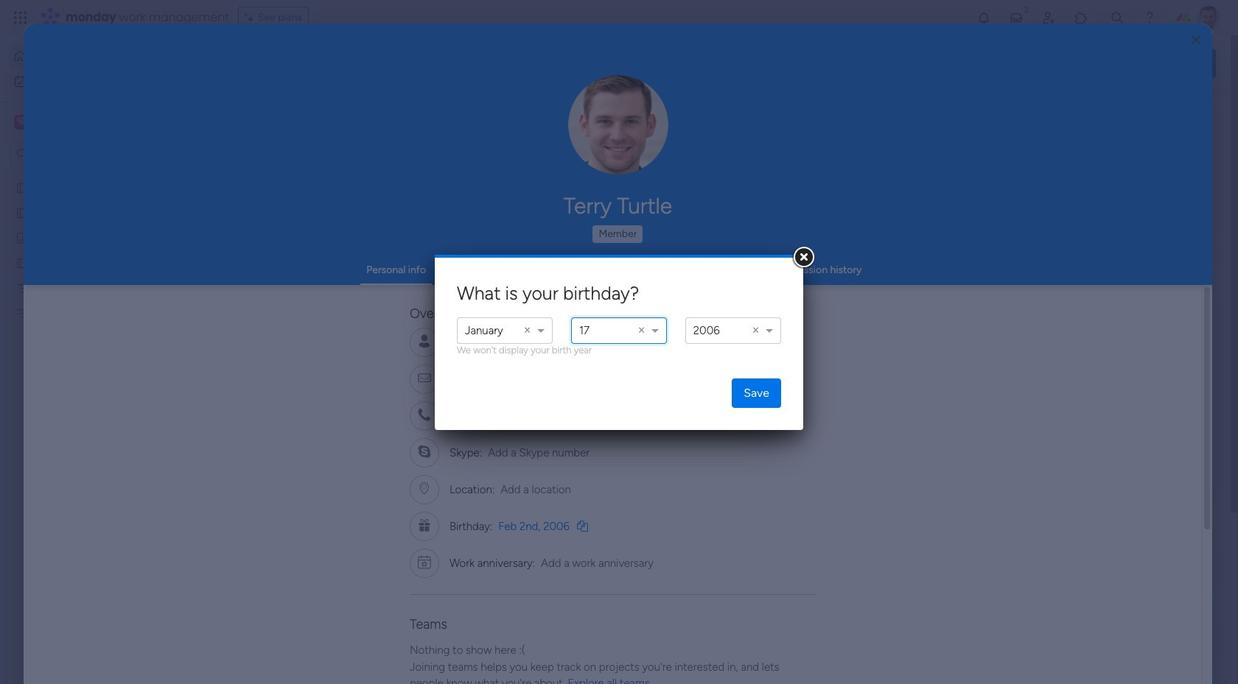 Task type: describe. For each thing, give the bounding box(es) containing it.
terry turtle image
[[1197, 6, 1221, 29]]

getting started element
[[995, 537, 1217, 596]]

1 vertical spatial public board image
[[487, 269, 504, 285]]

dapulse x slim image
[[1194, 107, 1212, 125]]

copied! image
[[577, 521, 588, 532]]

public board image down public dashboard icon
[[15, 256, 29, 270]]

2 image
[[1020, 1, 1034, 17]]

monday marketplace image
[[1074, 10, 1089, 25]]

component image
[[246, 292, 260, 306]]

update feed image
[[1009, 10, 1024, 25]]

invite members image
[[1042, 10, 1057, 25]]

public board image up component icon
[[246, 269, 262, 285]]

public dashboard image
[[15, 231, 29, 245]]

help center element
[[995, 608, 1217, 667]]

0 horizontal spatial public board image
[[15, 206, 29, 220]]

workspace image
[[14, 114, 29, 131]]

workspace image
[[16, 114, 26, 131]]



Task type: locate. For each thing, give the bounding box(es) containing it.
add to favorites image
[[919, 269, 934, 284], [437, 450, 452, 465]]

0 vertical spatial add to favorites image
[[919, 269, 934, 284]]

None field
[[579, 319, 583, 346]]

copied! image
[[548, 337, 559, 348]]

templates image image
[[1009, 297, 1203, 398]]

see plans image
[[245, 10, 258, 26]]

public board image
[[15, 181, 29, 195], [15, 256, 29, 270], [246, 269, 262, 285]]

notifications image
[[977, 10, 992, 25]]

select product image
[[13, 10, 28, 25]]

1 horizontal spatial add to favorites image
[[919, 269, 934, 284]]

public board image up component image
[[487, 269, 504, 285]]

help image
[[1143, 10, 1158, 25]]

component image
[[487, 292, 501, 306]]

public board image
[[15, 206, 29, 220], [487, 269, 504, 285]]

1 horizontal spatial public board image
[[487, 269, 504, 285]]

0 vertical spatial public board image
[[15, 206, 29, 220]]

public board image up public dashboard icon
[[15, 181, 29, 195]]

option
[[0, 174, 188, 177], [465, 324, 503, 338], [579, 324, 590, 338], [694, 324, 720, 338]]

quick search results list box
[[228, 138, 960, 514]]

close image
[[1192, 34, 1201, 45]]

search everything image
[[1110, 10, 1125, 25]]

1 vertical spatial add to favorites image
[[437, 450, 452, 465]]

0 horizontal spatial add to favorites image
[[437, 450, 452, 465]]

list box
[[0, 172, 188, 525]]

public board image up public dashboard icon
[[15, 206, 29, 220]]



Task type: vqa. For each thing, say whether or not it's contained in the screenshot.
app logo
no



